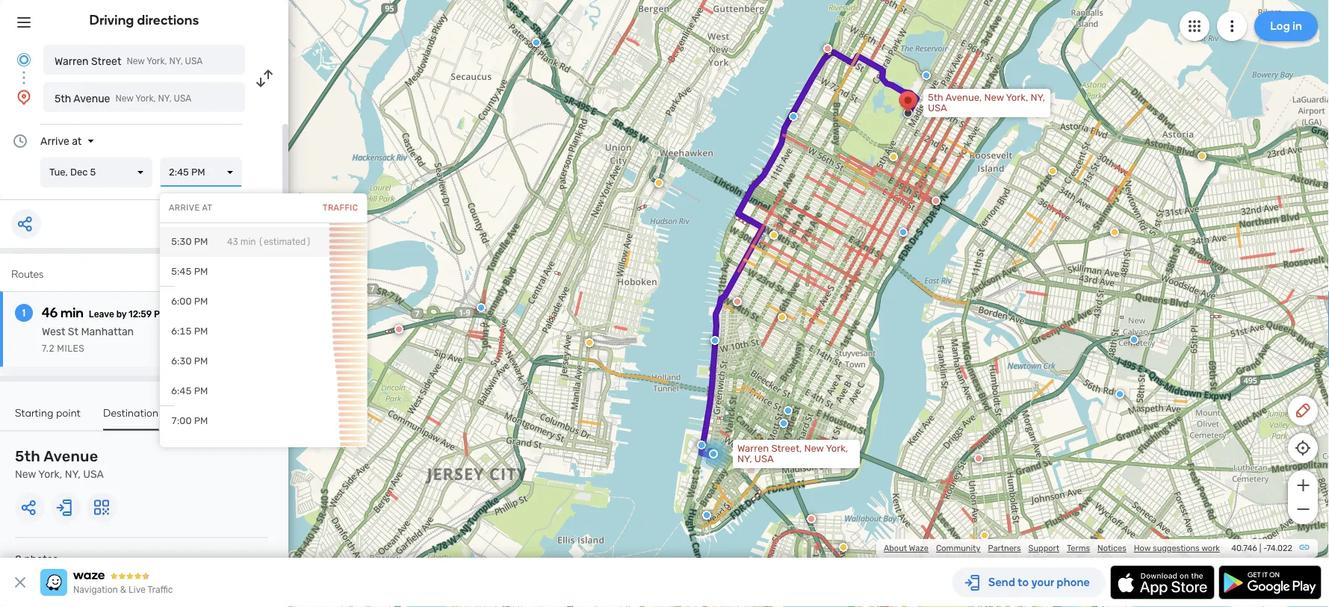 Task type: vqa. For each thing, say whether or not it's contained in the screenshot.
YMCA
no



Task type: describe. For each thing, give the bounding box(es) containing it.
new inside 5th avenue, new york, ny, usa
[[985, 92, 1004, 104]]

pm for 6:30 pm
[[194, 356, 208, 367]]

pm for 5:30 pm
[[194, 236, 208, 248]]

0 vertical spatial 5th avenue new york, ny, usa
[[55, 92, 192, 105]]

5:15 pm option
[[160, 197, 367, 227]]

6:00 pm option
[[160, 287, 367, 317]]

5:30 pm
[[171, 236, 208, 248]]

warren street, new york, ny, usa
[[738, 443, 848, 465]]

point
[[56, 407, 81, 419]]

ny, down starting point button
[[65, 469, 81, 481]]

7:15
[[171, 445, 192, 457]]

pm for 5:15 pm
[[194, 206, 208, 218]]

navigation & live traffic
[[73, 585, 173, 596]]

x image
[[11, 574, 29, 592]]

2:45 pm
[[169, 167, 205, 178]]

street
[[91, 55, 121, 67]]

5:15
[[171, 206, 192, 218]]

support link
[[1029, 544, 1060, 554]]

manhattan
[[81, 326, 134, 338]]

tue, dec 5
[[49, 167, 96, 178]]

1 vertical spatial arrive at
[[169, 203, 213, 213]]

5th avenue, new york, ny, usa
[[928, 92, 1046, 114]]

driving
[[89, 12, 134, 28]]

west
[[42, 326, 65, 338]]

community link
[[937, 544, 981, 554]]

1 vertical spatial at
[[202, 203, 213, 213]]

support
[[1029, 544, 1060, 554]]

warren street new york, ny, usa
[[55, 55, 203, 67]]

west st manhattan 7.2 miles
[[42, 326, 134, 354]]

york, down warren street new york, ny, usa
[[135, 93, 156, 104]]

pm for 2:45 pm
[[191, 167, 205, 178]]

0 vertical spatial arrive at
[[40, 135, 82, 147]]

6:15
[[171, 326, 192, 337]]

0 horizontal spatial traffic
[[148, 585, 173, 596]]

notices link
[[1098, 544, 1127, 554]]

6:00
[[171, 296, 192, 308]]

6:45
[[171, 386, 192, 397]]

routes
[[11, 268, 44, 281]]

6:00 pm
[[171, 296, 208, 308]]

7:15 pm
[[171, 445, 208, 457]]

starting
[[15, 407, 53, 419]]

york, inside warren street new york, ny, usa
[[147, 56, 167, 67]]

5
[[90, 167, 96, 178]]

7:00
[[171, 416, 192, 427]]

6:15 pm
[[171, 326, 208, 337]]

0 horizontal spatial 5th
[[15, 448, 40, 466]]

tue, dec 5 list box
[[40, 158, 152, 188]]

7:00 pm
[[171, 416, 208, 427]]

partners
[[989, 544, 1021, 554]]

-
[[1264, 544, 1267, 554]]

york, down starting point button
[[38, 469, 62, 481]]

2 vertical spatial road closed image
[[807, 515, 816, 524]]

pm for 6:45 pm
[[194, 386, 208, 397]]

8 photos
[[15, 554, 58, 566]]

(estimated)
[[258, 237, 311, 247]]

avenue,
[[946, 92, 982, 104]]

starting point
[[15, 407, 81, 419]]

6:15 pm option
[[160, 317, 367, 347]]

5:30 pm option
[[160, 227, 367, 257]]

8
[[15, 554, 22, 566]]

location image
[[15, 88, 33, 106]]

5:45
[[171, 266, 192, 278]]

6:30 pm
[[171, 356, 208, 367]]

1 horizontal spatial 5th
[[55, 92, 71, 105]]

pm for 7:15 pm
[[194, 445, 208, 457]]

2 horizontal spatial road closed image
[[975, 454, 984, 463]]

driving directions
[[89, 12, 199, 28]]

0 horizontal spatial at
[[72, 135, 82, 147]]

ny, down warren street new york, ny, usa
[[158, 93, 172, 104]]

2:45
[[169, 167, 189, 178]]

1
[[22, 307, 26, 320]]

40.746 | -74.022
[[1232, 544, 1293, 554]]

new down warren street new york, ny, usa
[[115, 93, 134, 104]]

terms
[[1067, 544, 1091, 554]]

43
[[227, 237, 238, 247]]

1 vertical spatial arrive
[[169, 203, 200, 213]]

pm for 7:00 pm
[[194, 416, 208, 427]]

1 vertical spatial 5th avenue new york, ny, usa
[[15, 448, 104, 481]]

destination
[[103, 407, 159, 419]]

usa inside warren street, new york, ny, usa
[[755, 454, 774, 465]]

leave
[[89, 309, 114, 320]]



Task type: locate. For each thing, give the bounding box(es) containing it.
min for 43
[[241, 237, 256, 247]]

pm inside list box
[[191, 167, 205, 178]]

0 horizontal spatial road closed image
[[395, 325, 404, 334]]

police image
[[789, 112, 798, 121], [899, 228, 908, 237], [477, 303, 486, 312], [711, 336, 720, 345], [1116, 390, 1125, 399], [780, 419, 789, 428]]

about waze community partners support terms notices how suggestions work
[[884, 544, 1221, 554]]

waze
[[909, 544, 929, 554]]

1 horizontal spatial arrive at
[[169, 203, 213, 213]]

destination button
[[103, 407, 159, 431]]

5th avenue new york, ny, usa
[[55, 92, 192, 105], [15, 448, 104, 481]]

5th inside 5th avenue, new york, ny, usa
[[928, 92, 944, 104]]

min up st
[[61, 305, 84, 321]]

police image
[[532, 38, 541, 47], [922, 71, 931, 80], [1327, 139, 1330, 148], [1130, 336, 1139, 345], [784, 407, 793, 416], [697, 441, 706, 450], [703, 511, 712, 520]]

navigation
[[73, 585, 118, 596]]

1 vertical spatial road closed image
[[733, 297, 742, 306]]

|
[[1260, 544, 1262, 554]]

pm right 6:00
[[194, 296, 208, 308]]

live
[[129, 585, 146, 596]]

46 min leave by 12:59 pm
[[42, 305, 167, 321]]

usa
[[185, 56, 203, 67], [174, 93, 192, 104], [928, 102, 948, 114], [755, 454, 774, 465], [83, 469, 104, 481]]

ny, inside warren street, new york, ny, usa
[[738, 454, 752, 465]]

0 vertical spatial at
[[72, 135, 82, 147]]

2:45 pm list box
[[160, 158, 242, 188]]

0 vertical spatial traffic
[[323, 203, 359, 213]]

2 horizontal spatial 5th
[[928, 92, 944, 104]]

avenue down street in the top left of the page
[[74, 92, 110, 105]]

york, right street,
[[826, 443, 848, 455]]

new right street in the top left of the page
[[127, 56, 145, 67]]

warren left street in the top left of the page
[[55, 55, 89, 67]]

7:00 pm option
[[160, 407, 367, 437]]

1 horizontal spatial at
[[202, 203, 213, 213]]

arrive up tue,
[[40, 135, 69, 147]]

pm right 5:45
[[194, 266, 208, 278]]

community
[[937, 544, 981, 554]]

warren for street,
[[738, 443, 769, 455]]

6:30 pm option
[[160, 347, 367, 377]]

74.022
[[1267, 544, 1293, 554]]

new right street,
[[805, 443, 824, 455]]

min
[[241, 237, 256, 247], [61, 305, 84, 321]]

0 horizontal spatial warren
[[55, 55, 89, 67]]

1 horizontal spatial traffic
[[323, 203, 359, 213]]

avenue
[[74, 92, 110, 105], [44, 448, 98, 466]]

at right 5:15
[[202, 203, 213, 213]]

0 horizontal spatial arrive
[[40, 135, 69, 147]]

usa inside warren street new york, ny, usa
[[185, 56, 203, 67]]

1 horizontal spatial road closed image
[[932, 197, 941, 206]]

work
[[1202, 544, 1221, 554]]

york, right avenue,
[[1007, 92, 1029, 104]]

about waze link
[[884, 544, 929, 554]]

6:45 pm
[[171, 386, 208, 397]]

6:30
[[171, 356, 192, 367]]

0 horizontal spatial min
[[61, 305, 84, 321]]

1 horizontal spatial min
[[241, 237, 256, 247]]

1 horizontal spatial warren
[[738, 443, 769, 455]]

terms link
[[1067, 544, 1091, 554]]

tue,
[[49, 167, 68, 178]]

0 horizontal spatial road closed image
[[733, 297, 742, 306]]

pm right 7:15
[[194, 445, 208, 457]]

1 vertical spatial traffic
[[148, 585, 173, 596]]

0 horizontal spatial arrive at
[[40, 135, 82, 147]]

dec
[[70, 167, 88, 178]]

pm right "2:45"
[[191, 167, 205, 178]]

new right avenue,
[[985, 92, 1004, 104]]

road closed image
[[824, 44, 833, 53], [733, 297, 742, 306], [807, 515, 816, 524]]

0 vertical spatial road closed image
[[932, 197, 941, 206]]

directions
[[137, 12, 199, 28]]

warren left street,
[[738, 443, 769, 455]]

current location image
[[15, 51, 33, 69]]

road closed image
[[932, 197, 941, 206], [395, 325, 404, 334], [975, 454, 984, 463]]

new inside warren street new york, ny, usa
[[127, 56, 145, 67]]

traffic
[[323, 203, 359, 213], [148, 585, 173, 596]]

12:59
[[129, 309, 152, 320]]

5:45 pm
[[171, 266, 208, 278]]

6:45 pm option
[[160, 377, 367, 407]]

2 vertical spatial road closed image
[[975, 454, 984, 463]]

new down starting point button
[[15, 469, 36, 481]]

ny, inside warren street new york, ny, usa
[[169, 56, 183, 67]]

warren
[[55, 55, 89, 67], [738, 443, 769, 455]]

usa inside 5th avenue, new york, ny, usa
[[928, 102, 948, 114]]

5th avenue new york, ny, usa down starting point button
[[15, 448, 104, 481]]

new inside warren street, new york, ny, usa
[[805, 443, 824, 455]]

pm right 7:00
[[194, 416, 208, 427]]

street,
[[772, 443, 802, 455]]

5th down starting point button
[[15, 448, 40, 466]]

arrive
[[40, 135, 69, 147], [169, 203, 200, 213]]

miles
[[57, 344, 85, 354]]

pm right 6:30
[[194, 356, 208, 367]]

arrive at
[[40, 135, 82, 147], [169, 203, 213, 213]]

46
[[42, 305, 58, 321]]

pm inside option
[[194, 386, 208, 397]]

pm for 5:45 pm
[[194, 266, 208, 278]]

2 horizontal spatial road closed image
[[824, 44, 833, 53]]

5:15 pm
[[171, 206, 208, 218]]

ny, right avenue,
[[1031, 92, 1046, 104]]

arrive up 5:30 at the left top of the page
[[169, 203, 200, 213]]

5th left avenue,
[[928, 92, 944, 104]]

0 vertical spatial road closed image
[[824, 44, 833, 53]]

new
[[127, 56, 145, 67], [985, 92, 1004, 104], [115, 93, 134, 104], [805, 443, 824, 455], [15, 469, 36, 481]]

hazard image
[[1198, 152, 1207, 161], [889, 152, 898, 161], [1049, 167, 1058, 176], [655, 179, 664, 188], [1111, 228, 1120, 237], [770, 231, 779, 240], [778, 313, 787, 322], [981, 531, 990, 540], [839, 543, 848, 552]]

ny,
[[169, 56, 183, 67], [1031, 92, 1046, 104], [158, 93, 172, 104], [738, 454, 752, 465], [65, 469, 81, 481]]

7:15 pm option
[[160, 437, 367, 466]]

5th right location image
[[55, 92, 71, 105]]

5th avenue new york, ny, usa down warren street new york, ny, usa
[[55, 92, 192, 105]]

ny, down directions
[[169, 56, 183, 67]]

photos
[[24, 554, 58, 566]]

about
[[884, 544, 908, 554]]

&
[[120, 585, 126, 596]]

at up dec
[[72, 135, 82, 147]]

york, inside warren street, new york, ny, usa
[[826, 443, 848, 455]]

5:45 pm option
[[160, 257, 367, 287]]

min inside the 5:30 pm option
[[241, 237, 256, 247]]

at
[[72, 135, 82, 147], [202, 203, 213, 213]]

ny, inside 5th avenue, new york, ny, usa
[[1031, 92, 1046, 104]]

pm right 12:59
[[154, 309, 167, 320]]

1 horizontal spatial road closed image
[[807, 515, 816, 524]]

arrive at up 5:30 pm
[[169, 203, 213, 213]]

york,
[[147, 56, 167, 67], [1007, 92, 1029, 104], [135, 93, 156, 104], [826, 443, 848, 455], [38, 469, 62, 481]]

pm right 5:30 at the left top of the page
[[194, 236, 208, 248]]

pm right 6:15
[[194, 326, 208, 337]]

pm
[[191, 167, 205, 178], [194, 206, 208, 218], [194, 236, 208, 248], [194, 266, 208, 278], [194, 296, 208, 308], [154, 309, 167, 320], [194, 326, 208, 337], [194, 356, 208, 367], [194, 386, 208, 397], [194, 416, 208, 427], [194, 445, 208, 457]]

1 horizontal spatial arrive
[[169, 203, 200, 213]]

0 vertical spatial min
[[241, 237, 256, 247]]

0 vertical spatial warren
[[55, 55, 89, 67]]

york, inside 5th avenue, new york, ny, usa
[[1007, 92, 1029, 104]]

warren for street
[[55, 55, 89, 67]]

pm right 5:15
[[194, 206, 208, 218]]

pencil image
[[1295, 402, 1313, 420]]

1 vertical spatial road closed image
[[395, 325, 404, 334]]

hazard image
[[585, 339, 594, 348]]

1 vertical spatial warren
[[738, 443, 769, 455]]

pm inside 46 min leave by 12:59 pm
[[154, 309, 167, 320]]

43 min (estimated)
[[227, 237, 311, 247]]

avenue down point on the bottom left
[[44, 448, 98, 466]]

suggestions
[[1153, 544, 1200, 554]]

1 vertical spatial min
[[61, 305, 84, 321]]

pm for 6:00 pm
[[194, 296, 208, 308]]

zoom in image
[[1294, 477, 1313, 495]]

by
[[116, 309, 127, 320]]

arrive at up tue,
[[40, 135, 82, 147]]

clock image
[[11, 132, 29, 150]]

warren inside warren street, new york, ny, usa
[[738, 443, 769, 455]]

york, down directions
[[147, 56, 167, 67]]

st
[[68, 326, 78, 338]]

link image
[[1299, 542, 1311, 554]]

5th
[[928, 92, 944, 104], [55, 92, 71, 105], [15, 448, 40, 466]]

7.2
[[42, 344, 55, 354]]

zoom out image
[[1294, 501, 1313, 519]]

notices
[[1098, 544, 1127, 554]]

pm inside 'option'
[[194, 206, 208, 218]]

min for 46
[[61, 305, 84, 321]]

pm right 6:45
[[194, 386, 208, 397]]

ny, left street,
[[738, 454, 752, 465]]

starting point button
[[15, 407, 81, 429]]

pm for 6:15 pm
[[194, 326, 208, 337]]

0 vertical spatial arrive
[[40, 135, 69, 147]]

1 vertical spatial avenue
[[44, 448, 98, 466]]

5:30
[[171, 236, 192, 248]]

min right 43
[[241, 237, 256, 247]]

how
[[1134, 544, 1151, 554]]

how suggestions work link
[[1134, 544, 1221, 554]]

0 vertical spatial avenue
[[74, 92, 110, 105]]

40.746
[[1232, 544, 1258, 554]]

partners link
[[989, 544, 1021, 554]]



